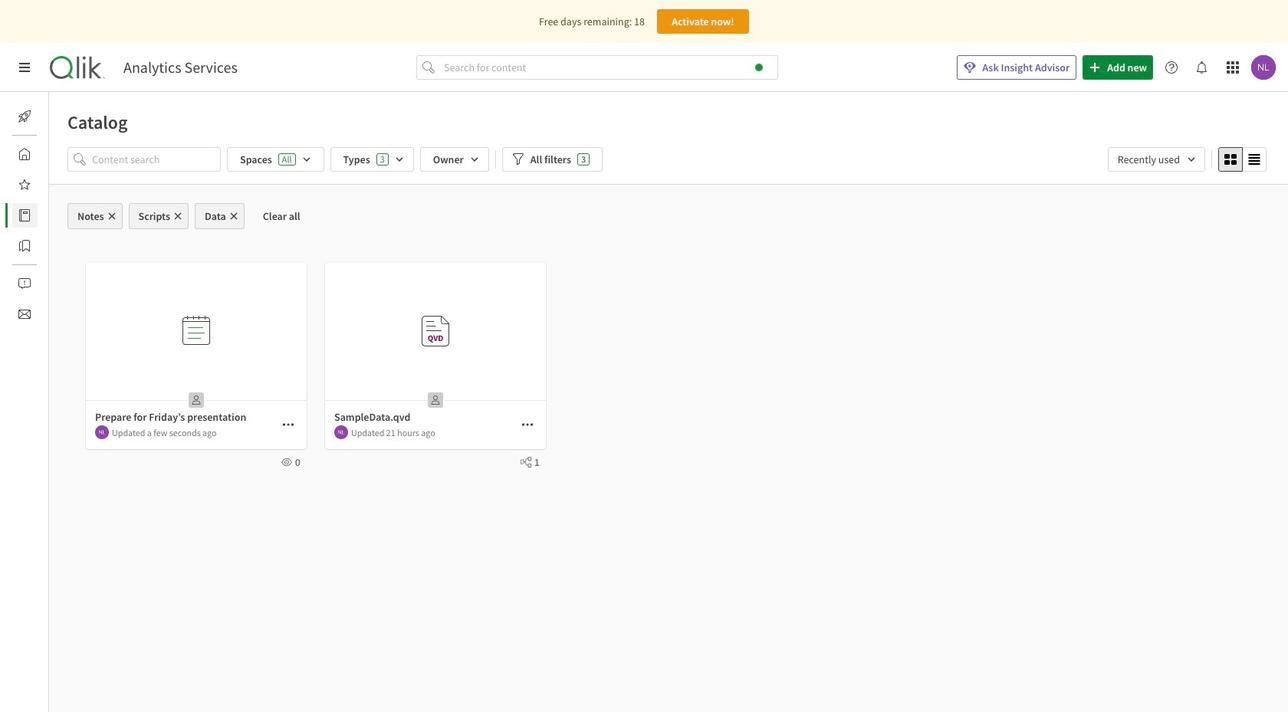 Task type: describe. For each thing, give the bounding box(es) containing it.
list view image
[[1249, 153, 1261, 166]]

tile view image
[[1225, 153, 1237, 166]]

home image
[[18, 148, 31, 160]]

catalog image
[[18, 209, 31, 222]]

navigation pane element
[[0, 98, 49, 333]]

2 more actions image from the left
[[522, 419, 534, 431]]

filters region
[[49, 144, 1289, 184]]

home badge image
[[755, 64, 763, 71]]

this item has not been viewed in the last 28 days. element
[[278, 456, 301, 469]]

this item has not been viewed in the last 28 days. image
[[281, 457, 292, 468]]

open sidebar menu image
[[18, 61, 31, 74]]

noah lott element for first more actions image from the left
[[95, 426, 109, 439]]

switch view group
[[1219, 147, 1267, 172]]

1 more actions image from the left
[[282, 419, 295, 431]]



Task type: locate. For each thing, give the bounding box(es) containing it.
noah lott image
[[95, 426, 109, 439]]

analytics services element
[[123, 58, 238, 77]]

favorites image
[[18, 179, 31, 191]]

0 vertical spatial noah lott image
[[1252, 55, 1276, 80]]

noah lott element
[[95, 426, 109, 439], [334, 426, 348, 439]]

more actions image
[[282, 419, 295, 431], [522, 419, 534, 431]]

collections image
[[18, 240, 31, 252]]

noah lott image
[[1252, 55, 1276, 80], [334, 426, 348, 439]]

0 horizontal spatial noah lott element
[[95, 426, 109, 439]]

Search for content text field
[[441, 55, 779, 80]]

getting started image
[[18, 110, 31, 123]]

noah lott element for second more actions image
[[334, 426, 348, 439]]

1 noah lott element from the left
[[95, 426, 109, 439]]

2 noah lott element from the left
[[334, 426, 348, 439]]

alerts image
[[18, 278, 31, 290]]

subscriptions image
[[18, 308, 31, 321]]

0 horizontal spatial noah lott image
[[334, 426, 348, 439]]

None field
[[1108, 147, 1206, 172]]

1 horizontal spatial more actions image
[[522, 419, 534, 431]]

none field inside filters region
[[1108, 147, 1206, 172]]

1 horizontal spatial noah lott element
[[334, 426, 348, 439]]

1 vertical spatial noah lott image
[[334, 426, 348, 439]]

1 horizontal spatial noah lott image
[[1252, 55, 1276, 80]]

0 horizontal spatial more actions image
[[282, 419, 295, 431]]

Content search text field
[[92, 147, 221, 172]]



Task type: vqa. For each thing, say whether or not it's contained in the screenshot.
Navigation pane ELEMENT
yes



